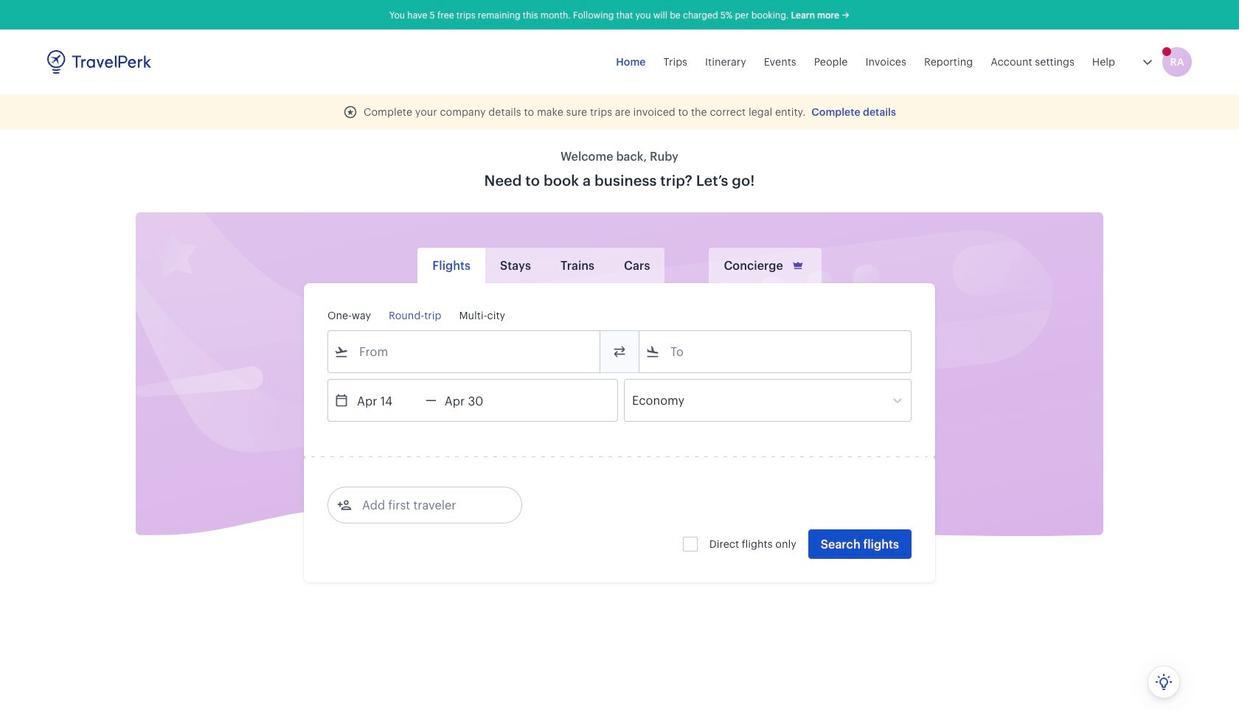 Task type: locate. For each thing, give the bounding box(es) containing it.
Depart text field
[[349, 380, 426, 421]]

Add first traveler search field
[[352, 494, 505, 517]]

To search field
[[660, 340, 892, 364]]



Task type: describe. For each thing, give the bounding box(es) containing it.
From search field
[[349, 340, 581, 364]]

Return text field
[[437, 380, 513, 421]]



Task type: vqa. For each thing, say whether or not it's contained in the screenshot.
1st American Airlines icon
no



